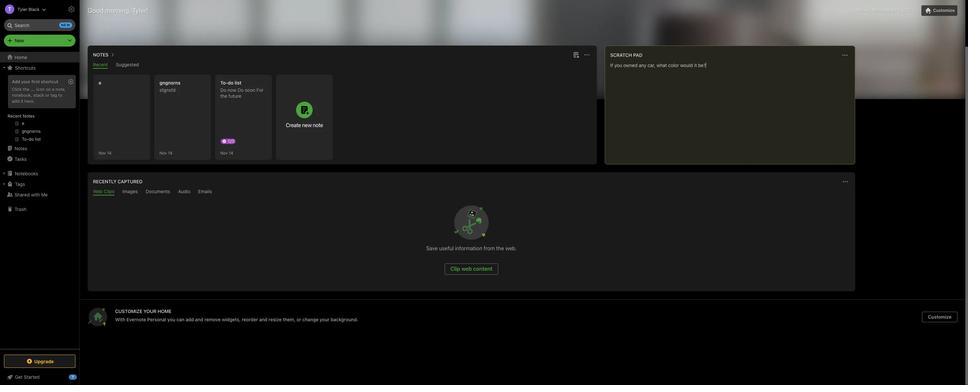 Task type: describe. For each thing, give the bounding box(es) containing it.
trash link
[[0, 204, 79, 215]]

web clips
[[93, 189, 114, 195]]

recent notes
[[8, 113, 35, 119]]

black
[[29, 6, 39, 12]]

personal
[[147, 317, 166, 323]]

0/3
[[228, 139, 234, 144]]

on
[[46, 87, 51, 92]]

more actions image for recently captured
[[841, 178, 849, 186]]

create new note button
[[276, 75, 333, 160]]

Search text field
[[9, 19, 71, 31]]

new inside search field
[[61, 23, 70, 27]]

web
[[461, 266, 472, 272]]

1 vertical spatial customize button
[[922, 312, 958, 323]]

images tab
[[122, 189, 138, 196]]

save useful information from the web.
[[426, 246, 517, 252]]

shortcuts
[[15, 65, 36, 71]]

note
[[313, 122, 323, 128]]

stack
[[33, 93, 44, 98]]

click to collapse image
[[77, 374, 82, 381]]

it
[[21, 99, 23, 104]]

reorder
[[242, 317, 258, 323]]

2 do from the left
[[238, 87, 244, 93]]

tasks button
[[0, 154, 79, 164]]

7
[[72, 376, 74, 380]]

scratch pad button
[[609, 51, 643, 59]]

background.
[[331, 317, 358, 323]]

add inside icon on a note, notebook, stack or tag to add it here.
[[12, 99, 19, 104]]

recent for recent
[[93, 62, 108, 67]]

recent tab panel
[[88, 69, 597, 165]]

...
[[31, 87, 35, 92]]

home
[[158, 309, 171, 315]]

Account field
[[0, 3, 46, 16]]

resize
[[269, 317, 282, 323]]

here.
[[24, 99, 35, 104]]

home link
[[0, 52, 79, 63]]

first
[[32, 79, 40, 84]]

images
[[122, 189, 138, 195]]

17,
[[895, 8, 900, 13]]

tyler
[[18, 6, 27, 12]]

to-
[[220, 80, 228, 86]]

home
[[15, 54, 27, 60]]

create new note
[[286, 122, 323, 128]]

upgrade
[[34, 359, 54, 365]]

tab list for recently captured
[[89, 189, 854, 196]]

recently captured button
[[92, 178, 143, 186]]

can
[[176, 317, 184, 323]]

Help and Learning task checklist field
[[0, 373, 79, 383]]

suggested tab
[[116, 62, 139, 69]]

documents
[[146, 189, 170, 195]]

content
[[473, 266, 493, 272]]

upgrade button
[[4, 355, 75, 369]]

list
[[235, 80, 241, 86]]

remove
[[204, 317, 221, 323]]

0 vertical spatial customize
[[933, 8, 955, 13]]

sfgnsfd
[[159, 87, 175, 93]]

clips
[[104, 189, 114, 195]]

gngnsrns sfgnsfd
[[159, 80, 180, 93]]

or inside icon on a note, notebook, stack or tag to add it here.
[[45, 93, 49, 98]]

tag
[[51, 93, 57, 98]]

shared with me link
[[0, 190, 79, 200]]

emails tab
[[198, 189, 212, 196]]

web.
[[505, 246, 517, 252]]

icon on a note, notebook, stack or tag to add it here.
[[12, 87, 66, 104]]

future
[[229, 93, 241, 99]]

shortcuts button
[[0, 63, 79, 73]]

add your first shortcut
[[12, 79, 58, 84]]

me
[[41, 192, 48, 198]]

new search field
[[9, 19, 72, 31]]

tasks
[[15, 156, 27, 162]]

suggested
[[116, 62, 139, 67]]

tags
[[15, 181, 25, 187]]

trash
[[15, 207, 26, 212]]

recent tab
[[93, 62, 108, 69]]

widgets,
[[222, 317, 241, 323]]

nov inside e nov 14
[[99, 151, 106, 156]]

do
[[228, 80, 234, 86]]

add
[[12, 79, 20, 84]]

soon
[[245, 87, 255, 93]]

customize
[[115, 309, 142, 315]]

recently
[[93, 179, 116, 185]]

2 nov 14 from the left
[[220, 151, 233, 156]]

good
[[88, 7, 104, 14]]

clip
[[450, 266, 460, 272]]



Task type: locate. For each thing, give the bounding box(es) containing it.
from
[[484, 246, 495, 252]]

0 horizontal spatial add
[[12, 99, 19, 104]]

web
[[93, 189, 103, 195]]

the inside web clips "tab panel"
[[496, 246, 504, 252]]

settings image
[[67, 5, 75, 13]]

tags button
[[0, 179, 79, 190]]

documents tab
[[146, 189, 170, 196]]

clip web content
[[450, 266, 493, 272]]

audio tab
[[178, 189, 190, 196]]

icon
[[36, 87, 45, 92]]

0 vertical spatial your
[[21, 79, 30, 84]]

save
[[426, 246, 438, 252]]

a
[[52, 87, 54, 92]]

more actions image
[[583, 51, 591, 59], [841, 51, 849, 59], [841, 178, 849, 186]]

0 horizontal spatial your
[[21, 79, 30, 84]]

1 horizontal spatial new
[[302, 122, 312, 128]]

more actions image for scratch pad
[[841, 51, 849, 59]]

2 horizontal spatial 14
[[229, 151, 233, 156]]

0 vertical spatial customize button
[[922, 5, 958, 16]]

new down the settings image
[[61, 23, 70, 27]]

emails
[[198, 189, 212, 195]]

1 horizontal spatial the
[[220, 93, 227, 99]]

0 vertical spatial or
[[45, 93, 49, 98]]

your inside customize your home with evernote personal you can add and remove widgets, reorder and resize them, or change your background.
[[320, 317, 329, 323]]

your
[[21, 79, 30, 84], [320, 317, 329, 323]]

group
[[0, 73, 79, 146]]

0 vertical spatial tab list
[[89, 62, 595, 69]]

your up click the ...
[[21, 79, 30, 84]]

1 vertical spatial add
[[186, 317, 194, 323]]

friday, november 17, 2023
[[857, 8, 911, 13]]

e nov 14
[[99, 80, 111, 156]]

2 horizontal spatial nov
[[220, 151, 228, 156]]

notebook,
[[12, 93, 32, 98]]

1 horizontal spatial recent
[[93, 62, 108, 67]]

good morning, tyler!
[[88, 7, 148, 14]]

new left note in the left top of the page
[[302, 122, 312, 128]]

new
[[61, 23, 70, 27], [302, 122, 312, 128]]

2 horizontal spatial the
[[496, 246, 504, 252]]

0 vertical spatial recent
[[93, 62, 108, 67]]

1 horizontal spatial do
[[238, 87, 244, 93]]

recent down it on the top
[[8, 113, 22, 119]]

the left ...
[[23, 87, 29, 92]]

click
[[12, 87, 22, 92]]

customize
[[933, 8, 955, 13], [928, 315, 952, 320]]

tyler!
[[132, 7, 148, 14]]

and
[[195, 317, 203, 323], [259, 317, 267, 323]]

2 vertical spatial notes
[[15, 146, 27, 151]]

the right from
[[496, 246, 504, 252]]

clip web content button
[[445, 264, 498, 275]]

1 nov from the left
[[99, 151, 106, 156]]

nov
[[99, 151, 106, 156], [159, 151, 167, 156], [220, 151, 228, 156]]

expand notebooks image
[[2, 171, 7, 176]]

1 horizontal spatial or
[[297, 317, 301, 323]]

for
[[257, 87, 264, 93]]

with
[[115, 317, 125, 323]]

Start writing… text field
[[610, 63, 855, 159]]

more actions field for scratch pad
[[840, 51, 850, 60]]

1 horizontal spatial and
[[259, 317, 267, 323]]

you
[[167, 317, 175, 323]]

or inside customize your home with evernote personal you can add and remove widgets, reorder and resize them, or change your background.
[[297, 317, 301, 323]]

to-do list do now do soon for the future
[[220, 80, 264, 99]]

click the ...
[[12, 87, 35, 92]]

0 horizontal spatial the
[[23, 87, 29, 92]]

1 horizontal spatial 14
[[168, 151, 172, 156]]

do
[[220, 87, 226, 93], [238, 87, 244, 93]]

group containing add your first shortcut
[[0, 73, 79, 146]]

change
[[302, 317, 319, 323]]

tree
[[0, 52, 79, 349]]

web clips tab
[[93, 189, 114, 196]]

nov 14
[[159, 151, 172, 156], [220, 151, 233, 156]]

3 nov from the left
[[220, 151, 228, 156]]

1 vertical spatial the
[[220, 93, 227, 99]]

1 do from the left
[[220, 87, 226, 93]]

get started
[[15, 375, 40, 380]]

1 horizontal spatial add
[[186, 317, 194, 323]]

add left it on the top
[[12, 99, 19, 104]]

1 vertical spatial notes
[[23, 113, 35, 119]]

add right can
[[186, 317, 194, 323]]

1 14 from the left
[[107, 151, 111, 156]]

1 vertical spatial new
[[302, 122, 312, 128]]

recent down notes button
[[93, 62, 108, 67]]

0 vertical spatial new
[[61, 23, 70, 27]]

notes inside notes link
[[15, 146, 27, 151]]

1 and from the left
[[195, 317, 203, 323]]

1 nov 14 from the left
[[159, 151, 172, 156]]

notebooks link
[[0, 168, 79, 179]]

captured
[[118, 179, 143, 185]]

customize your home with evernote personal you can add and remove widgets, reorder and resize them, or change your background.
[[115, 309, 358, 323]]

0 horizontal spatial nov 14
[[159, 151, 172, 156]]

1 vertical spatial your
[[320, 317, 329, 323]]

14 inside e nov 14
[[107, 151, 111, 156]]

and left resize
[[259, 317, 267, 323]]

tab list containing web clips
[[89, 189, 854, 196]]

More actions field
[[582, 50, 591, 60], [840, 51, 850, 60], [841, 177, 850, 187]]

recently captured
[[93, 179, 143, 185]]

add inside customize your home with evernote personal you can add and remove widgets, reorder and resize them, or change your background.
[[186, 317, 194, 323]]

your
[[144, 309, 156, 315]]

0 horizontal spatial 14
[[107, 151, 111, 156]]

pad
[[633, 52, 643, 58]]

useful
[[439, 246, 454, 252]]

more actions field for recently captured
[[841, 177, 850, 187]]

customize button
[[922, 5, 958, 16], [922, 312, 958, 323]]

november
[[872, 8, 894, 13]]

2 vertical spatial the
[[496, 246, 504, 252]]

new button
[[4, 35, 75, 47]]

shared with me
[[15, 192, 48, 198]]

0 horizontal spatial do
[[220, 87, 226, 93]]

audio
[[178, 189, 190, 195]]

2 nov from the left
[[159, 151, 167, 156]]

add
[[12, 99, 19, 104], [186, 317, 194, 323]]

started
[[24, 375, 40, 380]]

get
[[15, 375, 23, 380]]

3 14 from the left
[[229, 151, 233, 156]]

shared
[[15, 192, 30, 198]]

notes button
[[92, 51, 116, 59]]

them,
[[283, 317, 295, 323]]

e
[[99, 80, 101, 86]]

0 horizontal spatial new
[[61, 23, 70, 27]]

tab list containing recent
[[89, 62, 595, 69]]

recent
[[93, 62, 108, 67], [8, 113, 22, 119]]

with
[[31, 192, 40, 198]]

create
[[286, 122, 301, 128]]

0 horizontal spatial nov
[[99, 151, 106, 156]]

1 vertical spatial or
[[297, 317, 301, 323]]

2 tab list from the top
[[89, 189, 854, 196]]

the left "future"
[[220, 93, 227, 99]]

1 horizontal spatial your
[[320, 317, 329, 323]]

0 horizontal spatial recent
[[8, 113, 22, 119]]

2 and from the left
[[259, 317, 267, 323]]

1 vertical spatial recent
[[8, 113, 22, 119]]

tyler black
[[18, 6, 39, 12]]

scratch pad
[[610, 52, 643, 58]]

evernote
[[126, 317, 146, 323]]

your right change
[[320, 317, 329, 323]]

group inside tree
[[0, 73, 79, 146]]

2023
[[901, 8, 911, 13]]

new inside button
[[302, 122, 312, 128]]

notes up tasks
[[15, 146, 27, 151]]

notes up recent tab
[[93, 52, 108, 58]]

the
[[23, 87, 29, 92], [220, 93, 227, 99], [496, 246, 504, 252]]

1 vertical spatial customize
[[928, 315, 952, 320]]

or right them,
[[297, 317, 301, 323]]

and left 'remove'
[[195, 317, 203, 323]]

notes link
[[0, 143, 79, 154]]

do down list
[[238, 87, 244, 93]]

1 horizontal spatial nov
[[159, 151, 167, 156]]

0 vertical spatial add
[[12, 99, 19, 104]]

the inside the to-do list do now do soon for the future
[[220, 93, 227, 99]]

notes
[[93, 52, 108, 58], [23, 113, 35, 119], [15, 146, 27, 151]]

0 vertical spatial notes
[[93, 52, 108, 58]]

morning,
[[105, 7, 131, 14]]

information
[[455, 246, 482, 252]]

tab list
[[89, 62, 595, 69], [89, 189, 854, 196]]

or down on
[[45, 93, 49, 98]]

gngnsrns
[[159, 80, 180, 86]]

do down to-
[[220, 87, 226, 93]]

tab list for notes
[[89, 62, 595, 69]]

web clips tab panel
[[88, 196, 855, 292]]

1 horizontal spatial nov 14
[[220, 151, 233, 156]]

tree containing home
[[0, 52, 79, 349]]

0 vertical spatial the
[[23, 87, 29, 92]]

1 tab list from the top
[[89, 62, 595, 69]]

friday,
[[857, 8, 871, 13]]

notes down here.
[[23, 113, 35, 119]]

0 horizontal spatial and
[[195, 317, 203, 323]]

1 vertical spatial tab list
[[89, 189, 854, 196]]

2 14 from the left
[[168, 151, 172, 156]]

now
[[228, 87, 236, 93]]

notes inside notes button
[[93, 52, 108, 58]]

note,
[[56, 87, 66, 92]]

0 horizontal spatial or
[[45, 93, 49, 98]]

expand tags image
[[2, 182, 7, 187]]

recent for recent notes
[[8, 113, 22, 119]]



Task type: vqa. For each thing, say whether or not it's contained in the screenshot.
notebooks
yes



